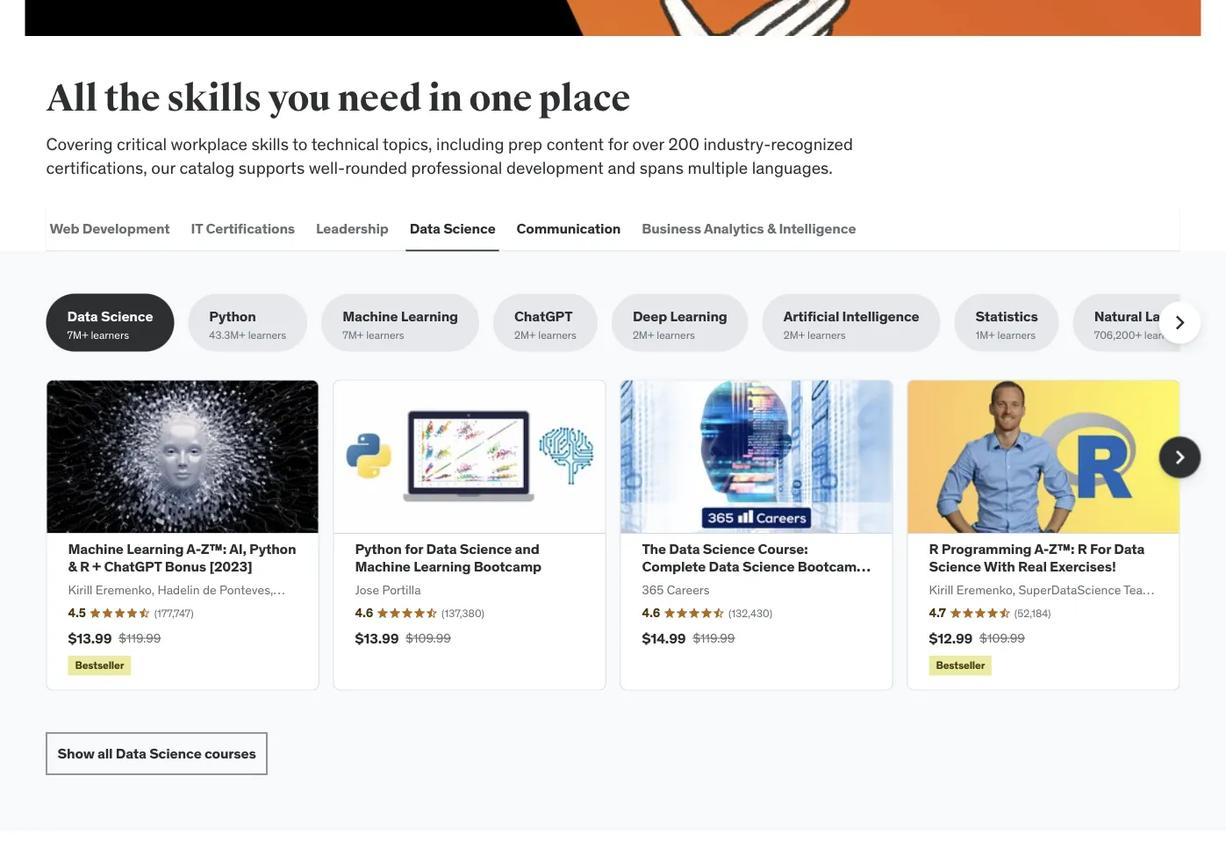 Task type: vqa. For each thing, say whether or not it's contained in the screenshot.


Task type: describe. For each thing, give the bounding box(es) containing it.
& inside button
[[767, 219, 776, 237]]

next image
[[1167, 443, 1195, 471]]

43.3m+
[[209, 328, 246, 342]]

you
[[268, 76, 331, 121]]

2m+ for artificial intelligence
[[784, 328, 805, 342]]

statistics 1m+ learners
[[976, 307, 1039, 342]]

bootcamp for science
[[474, 557, 542, 575]]

programming
[[942, 540, 1032, 558]]

science inside python for data science and machine learning bootcamp
[[460, 540, 512, 558]]

catalog
[[180, 157, 235, 178]]

need
[[338, 76, 422, 121]]

bootcamp for course:
[[798, 557, 866, 575]]

science inside r programming a-z™: r for data science with real exercises!
[[930, 557, 982, 575]]

show all data science courses link
[[46, 733, 267, 775]]

7m+ for machine learning
[[343, 328, 364, 342]]

professional
[[412, 157, 503, 178]]

data inside python for data science and machine learning bootcamp
[[426, 540, 457, 558]]

language
[[1146, 307, 1210, 325]]

2m+ inside the chatgpt 2m+ learners
[[515, 328, 536, 342]]

show
[[58, 744, 95, 762]]

natural
[[1095, 307, 1143, 325]]

& inside machine learning a-z™: ai, python & r + chatgpt bonus [2023]
[[68, 557, 77, 575]]

bonus
[[165, 557, 206, 575]]

python inside machine learning a-z™: ai, python & r + chatgpt bonus [2023]
[[249, 540, 296, 558]]

all
[[46, 76, 98, 121]]

intelligence inside artificial intelligence 2m+ learners
[[843, 307, 920, 325]]

artificial
[[784, 307, 840, 325]]

data science
[[410, 219, 496, 237]]

web development button
[[46, 208, 173, 250]]

and inside covering critical workplace skills to technical topics, including prep content for over 200 industry-recognized certifications, our catalog supports well-rounded professional development and spans multiple languages.
[[608, 157, 636, 178]]

data inside button
[[410, 219, 441, 237]]

for
[[1091, 540, 1112, 558]]

leadership button
[[313, 208, 392, 250]]

recognized
[[771, 134, 853, 155]]

it certifications button
[[188, 208, 299, 250]]

analytics
[[704, 219, 764, 237]]

all
[[97, 744, 113, 762]]

pr
[[1213, 307, 1227, 325]]

spans
[[640, 157, 684, 178]]

artificial intelligence 2m+ learners
[[784, 307, 920, 342]]

a- for bonus
[[186, 540, 201, 558]]

2 horizontal spatial r
[[1078, 540, 1088, 558]]

python 43.3m+ learners
[[209, 307, 286, 342]]

python for python 43.3m+ learners
[[209, 307, 256, 325]]

certifications,
[[46, 157, 147, 178]]

complete
[[642, 557, 706, 575]]

rounded
[[345, 157, 407, 178]]

python for data science and machine learning bootcamp
[[355, 540, 542, 575]]

web development
[[50, 219, 170, 237]]

topic filters element
[[46, 294, 1227, 352]]

technical
[[311, 134, 379, 155]]

for inside python for data science and machine learning bootcamp
[[405, 540, 423, 558]]

learners inside the python 43.3m+ learners
[[248, 328, 286, 342]]

learners inside natural language pr 706,200+ learners
[[1145, 328, 1183, 342]]

z™: for exercises!
[[1049, 540, 1075, 558]]

topics,
[[383, 134, 432, 155]]

data science button
[[406, 208, 499, 250]]

science inside data science 7m+ learners
[[101, 307, 153, 325]]

python for data science and machine learning bootcamp link
[[355, 540, 542, 575]]

show all data science courses
[[58, 744, 256, 762]]

machine for machine learning 7m+ learners
[[343, 307, 398, 325]]

communication
[[517, 219, 621, 237]]

machine learning 7m+ learners
[[343, 307, 458, 342]]

deep
[[633, 307, 668, 325]]

and inside python for data science and machine learning bootcamp
[[515, 540, 540, 558]]

r programming a-z™: r for data science with real exercises!
[[930, 540, 1145, 575]]

covering
[[46, 134, 113, 155]]

ai,
[[229, 540, 247, 558]]

+
[[92, 557, 101, 575]]

development
[[82, 219, 170, 237]]

next image
[[1167, 309, 1195, 337]]

one
[[469, 76, 532, 121]]

over
[[633, 134, 665, 155]]

business
[[642, 219, 702, 237]]

workplace
[[171, 134, 248, 155]]

our
[[151, 157, 176, 178]]

industry-
[[704, 134, 771, 155]]

2m+ for deep learning
[[633, 328, 655, 342]]

learners inside statistics 1m+ learners
[[998, 328, 1036, 342]]

prep
[[509, 134, 543, 155]]

in
[[429, 76, 463, 121]]



Task type: locate. For each thing, give the bounding box(es) containing it.
&
[[767, 219, 776, 237], [68, 557, 77, 575]]

1 horizontal spatial &
[[767, 219, 776, 237]]

development
[[507, 157, 604, 178]]

with
[[984, 557, 1016, 575]]

bootcamp inside the data science course: complete data science bootcamp 2023
[[798, 557, 866, 575]]

chatgpt inside the chatgpt 2m+ learners
[[515, 307, 573, 325]]

business analytics & intelligence
[[642, 219, 856, 237]]

r left programming
[[930, 540, 939, 558]]

python
[[209, 307, 256, 325], [249, 540, 296, 558], [355, 540, 402, 558]]

0 horizontal spatial and
[[515, 540, 540, 558]]

machine learning a-z™: ai, python & r + chatgpt bonus [2023] link
[[68, 540, 296, 575]]

to
[[293, 134, 308, 155]]

1 a- from the left
[[186, 540, 201, 558]]

learners inside data science 7m+ learners
[[91, 328, 129, 342]]

1 horizontal spatial z™:
[[1049, 540, 1075, 558]]

python for python for data science and machine learning bootcamp
[[355, 540, 402, 558]]

machine learning a-z™: ai, python & r + chatgpt bonus [2023]
[[68, 540, 296, 575]]

learners inside artificial intelligence 2m+ learners
[[808, 328, 846, 342]]

0 horizontal spatial &
[[68, 557, 77, 575]]

learners inside machine learning 7m+ learners
[[366, 328, 405, 342]]

a-
[[186, 540, 201, 558], [1035, 540, 1049, 558]]

2 z™: from the left
[[1049, 540, 1075, 558]]

a- inside machine learning a-z™: ai, python & r + chatgpt bonus [2023]
[[186, 540, 201, 558]]

0 horizontal spatial for
[[405, 540, 423, 558]]

2 a- from the left
[[1035, 540, 1049, 558]]

& right analytics
[[767, 219, 776, 237]]

2 7m+ from the left
[[343, 328, 364, 342]]

3 2m+ from the left
[[784, 328, 805, 342]]

bootcamp inside python for data science and machine learning bootcamp
[[474, 557, 542, 575]]

for inside covering critical workplace skills to technical topics, including prep content for over 200 industry-recognized certifications, our catalog supports well-rounded professional development and spans multiple languages.
[[608, 134, 629, 155]]

r left the for
[[1078, 540, 1088, 558]]

the
[[642, 540, 666, 558]]

it certifications
[[191, 219, 295, 237]]

web
[[50, 219, 79, 237]]

chatgpt 2m+ learners
[[515, 307, 577, 342]]

covering critical workplace skills to technical topics, including prep content for over 200 industry-recognized certifications, our catalog supports well-rounded professional development and spans multiple languages.
[[46, 134, 853, 178]]

1 horizontal spatial bootcamp
[[798, 557, 866, 575]]

learning
[[401, 307, 458, 325], [670, 307, 728, 325], [127, 540, 184, 558], [414, 557, 471, 575]]

0 horizontal spatial a-
[[186, 540, 201, 558]]

0 horizontal spatial z™:
[[201, 540, 227, 558]]

2m+ inside deep learning 2m+ learners
[[633, 328, 655, 342]]

learning inside python for data science and machine learning bootcamp
[[414, 557, 471, 575]]

data
[[410, 219, 441, 237], [67, 307, 98, 325], [426, 540, 457, 558], [669, 540, 700, 558], [1115, 540, 1145, 558], [709, 557, 740, 575], [116, 744, 146, 762]]

1 z™: from the left
[[201, 540, 227, 558]]

1 horizontal spatial and
[[608, 157, 636, 178]]

0 vertical spatial intelligence
[[779, 219, 856, 237]]

leadership
[[316, 219, 389, 237]]

2023
[[642, 574, 676, 592]]

1 vertical spatial chatgpt
[[104, 557, 162, 575]]

supports
[[239, 157, 305, 178]]

intelligence down languages.
[[779, 219, 856, 237]]

1 horizontal spatial a-
[[1035, 540, 1049, 558]]

z™: inside r programming a-z™: r for data science with real exercises!
[[1049, 540, 1075, 558]]

learning for a-
[[127, 540, 184, 558]]

all the skills you need in one place
[[46, 76, 631, 121]]

intelligence right artificial
[[843, 307, 920, 325]]

0 horizontal spatial 2m+
[[515, 328, 536, 342]]

the data science course: complete data science bootcamp 2023 link
[[642, 540, 871, 592]]

0 horizontal spatial bootcamp
[[474, 557, 542, 575]]

2 2m+ from the left
[[633, 328, 655, 342]]

z™: left ai,
[[201, 540, 227, 558]]

business analytics & intelligence button
[[639, 208, 860, 250]]

0 vertical spatial skills
[[167, 76, 261, 121]]

1 horizontal spatial for
[[608, 134, 629, 155]]

learning inside deep learning 2m+ learners
[[670, 307, 728, 325]]

certifications
[[206, 219, 295, 237]]

200
[[669, 134, 700, 155]]

skills
[[167, 76, 261, 121], [252, 134, 289, 155]]

for
[[608, 134, 629, 155], [405, 540, 423, 558]]

1 2m+ from the left
[[515, 328, 536, 342]]

1 bootcamp from the left
[[474, 557, 542, 575]]

skills inside covering critical workplace skills to technical topics, including prep content for over 200 industry-recognized certifications, our catalog supports well-rounded professional development and spans multiple languages.
[[252, 134, 289, 155]]

3 learners from the left
[[366, 328, 405, 342]]

natural language pr 706,200+ learners
[[1095, 307, 1227, 342]]

4 learners from the left
[[539, 328, 577, 342]]

7 learners from the left
[[998, 328, 1036, 342]]

multiple
[[688, 157, 748, 178]]

it
[[191, 219, 203, 237]]

languages.
[[752, 157, 833, 178]]

r programming a-z™: r for data science with real exercises! link
[[930, 540, 1145, 575]]

machine inside machine learning 7m+ learners
[[343, 307, 398, 325]]

8 learners from the left
[[1145, 328, 1183, 342]]

learners inside the chatgpt 2m+ learners
[[539, 328, 577, 342]]

python inside the python 43.3m+ learners
[[209, 307, 256, 325]]

& left +
[[68, 557, 77, 575]]

1 vertical spatial for
[[405, 540, 423, 558]]

1 horizontal spatial r
[[930, 540, 939, 558]]

science inside button
[[444, 219, 496, 237]]

learning for 2m+
[[670, 307, 728, 325]]

bootcamp
[[474, 557, 542, 575], [798, 557, 866, 575]]

chatgpt
[[515, 307, 573, 325], [104, 557, 162, 575]]

the
[[104, 76, 160, 121]]

intelligence inside button
[[779, 219, 856, 237]]

6 learners from the left
[[808, 328, 846, 342]]

2 horizontal spatial 2m+
[[784, 328, 805, 342]]

learning inside machine learning 7m+ learners
[[401, 307, 458, 325]]

1 vertical spatial skills
[[252, 134, 289, 155]]

data inside data science 7m+ learners
[[67, 307, 98, 325]]

carousel element
[[46, 380, 1202, 691]]

1 horizontal spatial chatgpt
[[515, 307, 573, 325]]

including
[[437, 134, 504, 155]]

2 bootcamp from the left
[[798, 557, 866, 575]]

well-
[[309, 157, 345, 178]]

course:
[[758, 540, 808, 558]]

1 learners from the left
[[91, 328, 129, 342]]

learning inside machine learning a-z™: ai, python & r + chatgpt bonus [2023]
[[127, 540, 184, 558]]

7m+ inside data science 7m+ learners
[[67, 328, 88, 342]]

1 horizontal spatial 2m+
[[633, 328, 655, 342]]

learning for 7m+
[[401, 307, 458, 325]]

0 vertical spatial for
[[608, 134, 629, 155]]

machine for machine learning a-z™: ai, python & r + chatgpt bonus [2023]
[[68, 540, 124, 558]]

r inside machine learning a-z™: ai, python & r + chatgpt bonus [2023]
[[80, 557, 90, 575]]

skills up the "supports"
[[252, 134, 289, 155]]

python inside python for data science and machine learning bootcamp
[[355, 540, 402, 558]]

z™: inside machine learning a-z™: ai, python & r + chatgpt bonus [2023]
[[201, 540, 227, 558]]

7m+ inside machine learning 7m+ learners
[[343, 328, 364, 342]]

communication button
[[513, 208, 625, 250]]

chatgpt inside machine learning a-z™: ai, python & r + chatgpt bonus [2023]
[[104, 557, 162, 575]]

z™: right the real at the bottom right of page
[[1049, 540, 1075, 558]]

critical
[[117, 134, 167, 155]]

z™: for bonus
[[201, 540, 227, 558]]

[2023]
[[209, 557, 253, 575]]

place
[[539, 76, 631, 121]]

1 horizontal spatial 7m+
[[343, 328, 364, 342]]

data inside r programming a-z™: r for data science with real exercises!
[[1115, 540, 1145, 558]]

0 vertical spatial &
[[767, 219, 776, 237]]

real
[[1019, 557, 1047, 575]]

machine inside python for data science and machine learning bootcamp
[[355, 557, 411, 575]]

the data science course: complete data science bootcamp 2023
[[642, 540, 866, 592]]

statistics
[[976, 307, 1039, 325]]

1 vertical spatial and
[[515, 540, 540, 558]]

machine inside machine learning a-z™: ai, python & r + chatgpt bonus [2023]
[[68, 540, 124, 558]]

r left +
[[80, 557, 90, 575]]

1m+
[[976, 328, 996, 342]]

a- for exercises!
[[1035, 540, 1049, 558]]

a- inside r programming a-z™: r for data science with real exercises!
[[1035, 540, 1049, 558]]

2 learners from the left
[[248, 328, 286, 342]]

2m+ inside artificial intelligence 2m+ learners
[[784, 328, 805, 342]]

7m+
[[67, 328, 88, 342], [343, 328, 364, 342]]

7m+ for data science
[[67, 328, 88, 342]]

0 horizontal spatial 7m+
[[67, 328, 88, 342]]

5 learners from the left
[[657, 328, 695, 342]]

1 vertical spatial &
[[68, 557, 77, 575]]

content
[[547, 134, 604, 155]]

exercises!
[[1050, 557, 1117, 575]]

1 vertical spatial intelligence
[[843, 307, 920, 325]]

0 horizontal spatial chatgpt
[[104, 557, 162, 575]]

a- left [2023]
[[186, 540, 201, 558]]

learners
[[91, 328, 129, 342], [248, 328, 286, 342], [366, 328, 405, 342], [539, 328, 577, 342], [657, 328, 695, 342], [808, 328, 846, 342], [998, 328, 1036, 342], [1145, 328, 1183, 342]]

z™:
[[201, 540, 227, 558], [1049, 540, 1075, 558]]

r
[[930, 540, 939, 558], [1078, 540, 1088, 558], [80, 557, 90, 575]]

courses
[[205, 744, 256, 762]]

science
[[444, 219, 496, 237], [101, 307, 153, 325], [460, 540, 512, 558], [703, 540, 755, 558], [743, 557, 795, 575], [930, 557, 982, 575], [149, 744, 202, 762]]

a- left exercises! at bottom right
[[1035, 540, 1049, 558]]

learners inside deep learning 2m+ learners
[[657, 328, 695, 342]]

2m+
[[515, 328, 536, 342], [633, 328, 655, 342], [784, 328, 805, 342]]

0 vertical spatial and
[[608, 157, 636, 178]]

skills up workplace
[[167, 76, 261, 121]]

0 horizontal spatial r
[[80, 557, 90, 575]]

1 7m+ from the left
[[67, 328, 88, 342]]

data science 7m+ learners
[[67, 307, 153, 342]]

706,200+
[[1095, 328, 1142, 342]]

deep learning 2m+ learners
[[633, 307, 728, 342]]

0 vertical spatial chatgpt
[[515, 307, 573, 325]]



